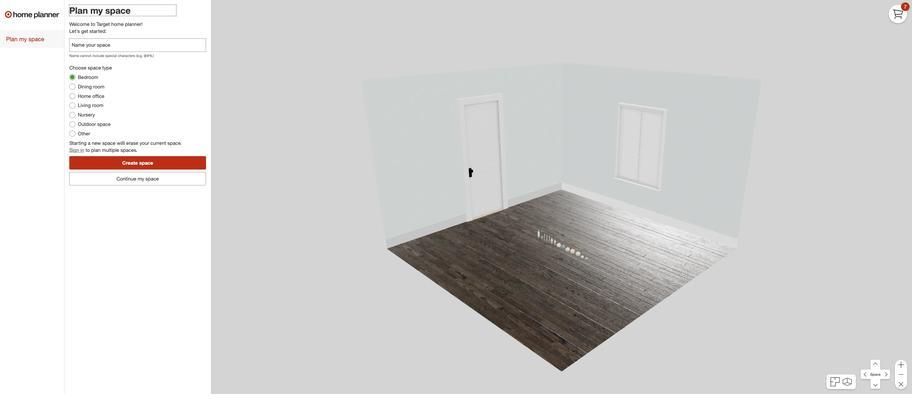 Task type: locate. For each thing, give the bounding box(es) containing it.
0 horizontal spatial to
[[86, 147, 90, 153]]

0 vertical spatial room
[[93, 84, 104, 90]]

tilt camera down 30° image
[[871, 380, 881, 389]]

1 vertical spatial my
[[19, 35, 27, 42]]

2 vertical spatial my
[[138, 176, 144, 182]]

0 horizontal spatial plan my space
[[6, 35, 44, 42]]

to right in at the left top of the page
[[86, 147, 90, 153]]

your
[[140, 140, 149, 146]]

outdoor
[[78, 121, 96, 127]]

1 horizontal spatial plan my space
[[69, 5, 131, 16]]

plan my space inside plan my space button
[[6, 35, 44, 42]]

0 horizontal spatial plan
[[6, 35, 17, 42]]

space.
[[167, 140, 182, 146]]

my up target
[[90, 5, 103, 16]]

plan
[[69, 5, 88, 16], [6, 35, 17, 42]]

create space
[[122, 160, 153, 166]]

welcome to target home planner! let's get started:
[[69, 21, 143, 34]]

to inside starting a new space willl erase your current space. sign in to plan multiple spaces.
[[86, 147, 90, 153]]

new
[[92, 140, 101, 146]]

multiple
[[102, 147, 119, 153]]

room up office
[[93, 84, 104, 90]]

home planner landing page image
[[5, 5, 59, 24]]

0 vertical spatial to
[[91, 21, 95, 27]]

room
[[93, 84, 104, 90], [92, 102, 103, 109]]

bedroom
[[78, 74, 98, 80]]

home
[[78, 93, 91, 99]]

planner!
[[125, 21, 143, 27]]

let's
[[69, 28, 80, 34]]

None text field
[[69, 38, 206, 52]]

1 vertical spatial plan
[[6, 35, 17, 42]]

create
[[122, 160, 138, 166]]

Home office radio
[[69, 93, 75, 99]]

other
[[78, 131, 90, 137]]

welcome
[[69, 21, 90, 27]]

space
[[870, 372, 881, 377]]

plan my space
[[69, 5, 131, 16], [6, 35, 44, 42]]

space right the create
[[139, 160, 153, 166]]

0 vertical spatial plan my space
[[69, 5, 131, 16]]

nursery
[[78, 112, 95, 118]]

get
[[81, 28, 88, 34]]

my right continue
[[138, 176, 144, 182]]

name
[[69, 53, 79, 58]]

1 vertical spatial room
[[92, 102, 103, 109]]

Bedroom radio
[[69, 74, 75, 80]]

top view button icon image
[[831, 378, 840, 387]]

Living room radio
[[69, 103, 75, 109]]

include
[[92, 53, 104, 58]]

dining
[[78, 84, 92, 90]]

plan inside plan my space button
[[6, 35, 17, 42]]

dining room
[[78, 84, 104, 90]]

0 vertical spatial plan
[[69, 5, 88, 16]]

space inside starting a new space willl erase your current space. sign in to plan multiple spaces.
[[102, 140, 116, 146]]

1 vertical spatial to
[[86, 147, 90, 153]]

Nursery radio
[[69, 112, 75, 118]]

1 horizontal spatial to
[[91, 21, 95, 27]]

my down the home planner landing page image
[[19, 35, 27, 42]]

1 horizontal spatial plan
[[69, 5, 88, 16]]

space
[[105, 5, 131, 16], [28, 35, 44, 42], [88, 65, 101, 71], [97, 121, 111, 127], [102, 140, 116, 146], [139, 160, 153, 166], [146, 176, 159, 182]]

7 button
[[889, 2, 910, 23]]

sign
[[69, 147, 79, 153]]

to up started:
[[91, 21, 95, 27]]

0 vertical spatial my
[[90, 5, 103, 16]]

spaces.
[[121, 147, 137, 153]]

space up multiple
[[102, 140, 116, 146]]

1 vertical spatial plan my space
[[6, 35, 44, 42]]

plan my space down the home planner landing page image
[[6, 35, 44, 42]]

my
[[90, 5, 103, 16], [19, 35, 27, 42], [138, 176, 144, 182]]

room down office
[[92, 102, 103, 109]]

continue my space button
[[69, 172, 206, 185]]

target
[[97, 21, 110, 27]]

home office
[[78, 93, 104, 99]]

Other radio
[[69, 131, 75, 137]]

plan my space up target
[[69, 5, 131, 16]]

plan my space button
[[0, 30, 64, 48]]

erase
[[126, 140, 138, 146]]

to
[[91, 21, 95, 27], [86, 147, 90, 153]]

special
[[105, 53, 117, 58]]



Task type: vqa. For each thing, say whether or not it's contained in the screenshot.
What can we help you find? suggestions appear below search box
no



Task type: describe. For each thing, give the bounding box(es) containing it.
pan camera right 30° image
[[881, 370, 890, 380]]

a
[[88, 140, 90, 146]]

starting a new space willl erase your current space. sign in to plan multiple spaces.
[[69, 140, 182, 153]]

room for dining room
[[93, 84, 104, 90]]

in
[[80, 147, 84, 153]]

Outdoor space radio
[[69, 121, 75, 127]]

Dining room radio
[[69, 84, 75, 90]]

7
[[904, 4, 907, 10]]

name cannot include special characters (e.g. @#%)
[[69, 53, 154, 58]]

living room
[[78, 102, 103, 109]]

type
[[102, 65, 112, 71]]

space down the home planner landing page image
[[28, 35, 44, 42]]

living
[[78, 102, 91, 109]]

characters
[[118, 53, 135, 58]]

cannot
[[80, 53, 91, 58]]

current
[[151, 140, 166, 146]]

plan
[[91, 147, 101, 153]]

pan camera left 30° image
[[861, 370, 871, 380]]

space right outdoor
[[97, 121, 111, 127]]

front view button icon image
[[843, 378, 852, 386]]

space up bedroom
[[88, 65, 101, 71]]

1 horizontal spatial my
[[90, 5, 103, 16]]

choose
[[69, 65, 86, 71]]

0 horizontal spatial my
[[19, 35, 27, 42]]

space down create space button
[[146, 176, 159, 182]]

willl
[[117, 140, 125, 146]]

continue my space
[[117, 176, 159, 182]]

continue
[[117, 176, 136, 182]]

2 horizontal spatial my
[[138, 176, 144, 182]]

(e.g.
[[136, 53, 143, 58]]

starting
[[69, 140, 87, 146]]

office
[[92, 93, 104, 99]]

sign in button
[[69, 147, 84, 154]]

@#%)
[[144, 53, 154, 58]]

space up home
[[105, 5, 131, 16]]

to inside welcome to target home planner! let's get started:
[[91, 21, 95, 27]]

create space button
[[69, 156, 206, 170]]

choose space type
[[69, 65, 112, 71]]

outdoor space
[[78, 121, 111, 127]]

started:
[[90, 28, 107, 34]]

home
[[111, 21, 124, 27]]

room for living room
[[92, 102, 103, 109]]

tilt camera up 30° image
[[871, 360, 881, 370]]



